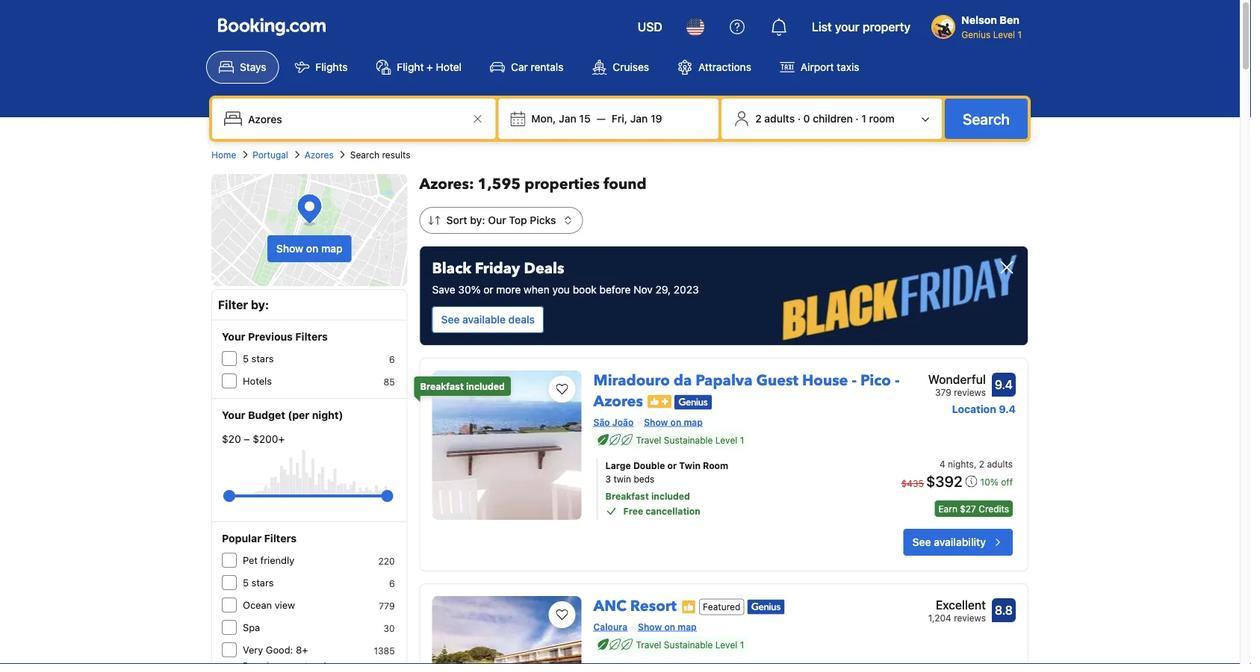 Task type: locate. For each thing, give the bounding box(es) containing it.
1 vertical spatial travel
[[636, 640, 662, 650]]

save
[[432, 284, 456, 296]]

1 reviews from the top
[[954, 387, 986, 397]]

included down see available deals "button"
[[466, 381, 505, 392]]

by: for sort
[[470, 214, 485, 226]]

2 vertical spatial level
[[716, 640, 738, 650]]

list
[[812, 20, 832, 34]]

see left availability
[[913, 536, 931, 548]]

breakfast inside 3 twin beds breakfast included
[[606, 491, 649, 502]]

0 vertical spatial 6
[[389, 354, 395, 365]]

breakfast
[[420, 381, 464, 392], [606, 491, 649, 502]]

sort
[[446, 214, 467, 226]]

2 travel from the top
[[636, 640, 662, 650]]

included up cancellation
[[651, 491, 690, 502]]

1 vertical spatial by:
[[251, 298, 269, 312]]

your
[[222, 331, 245, 343], [222, 409, 245, 421]]

results
[[382, 149, 411, 160]]

breakfast right 85
[[420, 381, 464, 392]]

1 travel sustainable level 1 from the top
[[636, 435, 744, 445]]

adults
[[765, 112, 795, 125], [987, 459, 1013, 469]]

0 vertical spatial search
[[963, 110, 1010, 127]]

5 stars up hotels
[[243, 353, 274, 364]]

0 vertical spatial show
[[276, 242, 303, 255]]

1 inside 2 adults · 0 children · 1 room button
[[862, 112, 867, 125]]

azores right portugal 'link'
[[305, 149, 334, 160]]

availability
[[934, 536, 986, 548]]

· left 0
[[798, 112, 801, 125]]

reviews
[[954, 387, 986, 397], [954, 613, 986, 623]]

0 horizontal spatial jan
[[559, 112, 577, 125]]

1 vertical spatial azores
[[594, 392, 643, 412]]

booking.com image
[[218, 18, 326, 36]]

sustainable
[[664, 435, 713, 445], [664, 640, 713, 650]]

by:
[[470, 214, 485, 226], [251, 298, 269, 312]]

search inside button
[[963, 110, 1010, 127]]

level for anc resort
[[716, 640, 738, 650]]

wonderful 379 reviews
[[928, 372, 986, 397]]

Where are you going? field
[[242, 105, 469, 132]]

0 vertical spatial or
[[484, 284, 494, 296]]

search results updated. azores: 1,595 properties found. element
[[420, 174, 1029, 195]]

very good: 8+
[[243, 644, 308, 656]]

flights link
[[282, 51, 360, 84]]

see down save
[[441, 313, 460, 326]]

1 horizontal spatial jan
[[630, 112, 648, 125]]

2 travel sustainable level 1 from the top
[[636, 640, 744, 650]]

good:
[[266, 644, 293, 656]]

mon, jan 15 button
[[526, 105, 597, 132]]

deals
[[524, 259, 564, 279]]

2 · from the left
[[856, 112, 859, 125]]

level up large double or twin room link at the bottom of page
[[716, 435, 738, 445]]

fri,
[[612, 112, 628, 125]]

1 horizontal spatial included
[[651, 491, 690, 502]]

level inside nelson ben genius level 1
[[993, 29, 1015, 40]]

0 vertical spatial your
[[222, 331, 245, 343]]

on inside show on map button
[[306, 242, 319, 255]]

caloura
[[594, 622, 628, 632]]

1 vertical spatial 5 stars
[[243, 577, 274, 588]]

30%
[[458, 284, 481, 296]]

cruises link
[[579, 51, 662, 84]]

level
[[993, 29, 1015, 40], [716, 435, 738, 445], [716, 640, 738, 650]]

- right the pico
[[895, 371, 900, 391]]

1 horizontal spatial adults
[[987, 459, 1013, 469]]

1 horizontal spatial breakfast
[[606, 491, 649, 502]]

4 nights , 2 adults
[[940, 459, 1013, 469]]

room
[[869, 112, 895, 125]]

1 vertical spatial travel sustainable level 1
[[636, 640, 744, 650]]

1 - from the left
[[852, 371, 857, 391]]

0 horizontal spatial breakfast
[[420, 381, 464, 392]]

· right children
[[856, 112, 859, 125]]

your down filter
[[222, 331, 245, 343]]

large
[[606, 460, 631, 471]]

credits
[[979, 504, 1009, 514]]

2023
[[674, 284, 699, 296]]

1,204
[[928, 613, 952, 623]]

stars up hotels
[[251, 353, 274, 364]]

see availability
[[913, 536, 986, 548]]

filters up friendly
[[264, 532, 297, 545]]

2 reviews from the top
[[954, 613, 986, 623]]

children
[[813, 112, 853, 125]]

1 stars from the top
[[251, 353, 274, 364]]

1 vertical spatial breakfast
[[606, 491, 649, 502]]

filters right previous
[[295, 331, 328, 343]]

sustainable up twin
[[664, 435, 713, 445]]

-
[[852, 371, 857, 391], [895, 371, 900, 391]]

9.4 down "scored 9.4" element
[[999, 403, 1016, 415]]

0 vertical spatial show on map
[[276, 242, 343, 255]]

by: left 'our'
[[470, 214, 485, 226]]

19
[[651, 112, 662, 125]]

1 vertical spatial show
[[644, 417, 668, 427]]

2 vertical spatial show
[[638, 622, 662, 632]]

beds
[[634, 474, 655, 484]]

level for miradouro da papalva guest house - pico - azores
[[716, 435, 738, 445]]

2 5 stars from the top
[[243, 577, 274, 588]]

2 stars from the top
[[251, 577, 274, 588]]

airport taxis
[[801, 61, 860, 73]]

1 down ben
[[1018, 29, 1022, 40]]

nelson ben genius level 1
[[962, 14, 1022, 40]]

0 vertical spatial by:
[[470, 214, 485, 226]]

flights
[[316, 61, 348, 73]]

stars
[[251, 353, 274, 364], [251, 577, 274, 588]]

stars up ocean
[[251, 577, 274, 588]]

flight + hotel link
[[363, 51, 475, 84]]

0 horizontal spatial adults
[[765, 112, 795, 125]]

1 vertical spatial map
[[684, 417, 703, 427]]

show on map inside show on map button
[[276, 242, 343, 255]]

or
[[484, 284, 494, 296], [668, 460, 677, 471]]

2 vertical spatial show on map
[[638, 622, 697, 632]]

show on map for anc resort
[[638, 622, 697, 632]]

joão
[[613, 417, 634, 427]]

1 left room
[[862, 112, 867, 125]]

0 vertical spatial sustainable
[[664, 435, 713, 445]]

1 vertical spatial your
[[222, 409, 245, 421]]

0 vertical spatial reviews
[[954, 387, 986, 397]]

travel down resort
[[636, 640, 662, 650]]

location
[[952, 403, 997, 415]]

azores:
[[420, 174, 474, 195]]

nights
[[948, 459, 974, 469]]

0 vertical spatial breakfast
[[420, 381, 464, 392]]

5
[[243, 353, 249, 364], [243, 577, 249, 588]]

2 left 0
[[756, 112, 762, 125]]

·
[[798, 112, 801, 125], [856, 112, 859, 125]]

travel sustainable level 1 down this property is part of our preferred partner program. it's committed to providing excellent service and good value. it'll pay us a higher commission if you make a booking. icon
[[636, 640, 744, 650]]

0 vertical spatial 2
[[756, 112, 762, 125]]

map for miradouro da papalva guest house - pico - azores
[[684, 417, 703, 427]]

jan
[[559, 112, 577, 125], [630, 112, 648, 125]]

by: for filter
[[251, 298, 269, 312]]

1 vertical spatial sustainable
[[664, 640, 713, 650]]

1 vertical spatial on
[[671, 417, 682, 427]]

by: right filter
[[251, 298, 269, 312]]

reviews down excellent at the bottom right of page
[[954, 613, 986, 623]]

1 horizontal spatial -
[[895, 371, 900, 391]]

adults left 0
[[765, 112, 795, 125]]

sustainable down this property is part of our preferred partner program. it's committed to providing excellent service and good value. it'll pay us a higher commission if you make a booking. icon
[[664, 640, 713, 650]]

2 sustainable from the top
[[664, 640, 713, 650]]

reviews inside wonderful 379 reviews
[[954, 387, 986, 397]]

see for see availability
[[913, 536, 931, 548]]

0 horizontal spatial by:
[[251, 298, 269, 312]]

large double or twin room link
[[606, 459, 858, 472]]

- left the pico
[[852, 371, 857, 391]]

2 your from the top
[[222, 409, 245, 421]]

included inside 3 twin beds breakfast included
[[651, 491, 690, 502]]

travel
[[636, 435, 662, 445], [636, 640, 662, 650]]

0 vertical spatial filters
[[295, 331, 328, 343]]

your for your previous filters
[[222, 331, 245, 343]]

0 vertical spatial on
[[306, 242, 319, 255]]

or right "30%"
[[484, 284, 494, 296]]

level down ben
[[993, 29, 1015, 40]]

see available deals button
[[432, 306, 544, 333]]

1 horizontal spatial azores
[[594, 392, 643, 412]]

your up $20
[[222, 409, 245, 421]]

2 vertical spatial on
[[665, 622, 676, 632]]

1 vertical spatial reviews
[[954, 613, 986, 623]]

anc
[[594, 596, 627, 617]]

included
[[466, 381, 505, 392], [651, 491, 690, 502]]

or left twin
[[668, 460, 677, 471]]

this property is part of our preferred plus program. it's committed to providing outstanding service and excellent value. it'll pay us a higher commission if you make a booking. image
[[648, 395, 672, 408], [648, 395, 672, 408]]

779
[[379, 601, 395, 611]]

5 up hotels
[[243, 353, 249, 364]]

5 stars up ocean
[[243, 577, 274, 588]]

1 sustainable from the top
[[664, 435, 713, 445]]

1 horizontal spatial ·
[[856, 112, 859, 125]]

travel for anc
[[636, 640, 662, 650]]

0 vertical spatial 5
[[243, 353, 249, 364]]

properties
[[525, 174, 600, 195]]

5 down pet at the left of the page
[[243, 577, 249, 588]]

1 horizontal spatial search
[[963, 110, 1010, 127]]

0 horizontal spatial or
[[484, 284, 494, 296]]

1 horizontal spatial 2
[[979, 459, 985, 469]]

property
[[863, 20, 911, 34]]

genius discounts available at this property. image
[[675, 395, 712, 410], [675, 395, 712, 410], [747, 600, 785, 615], [747, 600, 785, 615]]

map inside button
[[321, 242, 343, 255]]

0 horizontal spatial -
[[852, 371, 857, 391]]

scored 9.4 element
[[992, 373, 1016, 397]]

0 vertical spatial adults
[[765, 112, 795, 125]]

$20
[[222, 433, 241, 445]]

0 horizontal spatial ·
[[798, 112, 801, 125]]

on for miradouro da papalva guest house - pico - azores
[[671, 417, 682, 427]]

0 horizontal spatial included
[[466, 381, 505, 392]]

1 vertical spatial 5
[[243, 577, 249, 588]]

travel sustainable level 1 up twin
[[636, 435, 744, 445]]

excellent element
[[928, 596, 986, 614]]

1 horizontal spatial by:
[[470, 214, 485, 226]]

6 up 85
[[389, 354, 395, 365]]

0 vertical spatial azores
[[305, 149, 334, 160]]

0 vertical spatial level
[[993, 29, 1015, 40]]

mon,
[[532, 112, 556, 125]]

0 vertical spatial travel
[[636, 435, 662, 445]]

1 6 from the top
[[389, 354, 395, 365]]

level down featured
[[716, 640, 738, 650]]

breakfast up free
[[606, 491, 649, 502]]

1 travel from the top
[[636, 435, 662, 445]]

1 vertical spatial included
[[651, 491, 690, 502]]

jan left "15"
[[559, 112, 577, 125]]

$435
[[902, 478, 924, 489]]

travel up double
[[636, 435, 662, 445]]

reviews up the "location" on the bottom of the page
[[954, 387, 986, 397]]

0 vertical spatial map
[[321, 242, 343, 255]]

reviews inside excellent 1,204 reviews
[[954, 613, 986, 623]]

0 horizontal spatial 2
[[756, 112, 762, 125]]

azores up joão
[[594, 392, 643, 412]]

popular filters
[[222, 532, 297, 545]]

jan left 19
[[630, 112, 648, 125]]

0 horizontal spatial search
[[350, 149, 380, 160]]

see inside "button"
[[441, 313, 460, 326]]

0
[[804, 112, 810, 125]]

1 vertical spatial level
[[716, 435, 738, 445]]

1 vertical spatial search
[[350, 149, 380, 160]]

1 vertical spatial 6
[[389, 578, 395, 589]]

twin
[[614, 474, 631, 484]]

adults up 10% off
[[987, 459, 1013, 469]]

car
[[511, 61, 528, 73]]

9.4 up location 9.4
[[995, 378, 1013, 392]]

your account menu nelson ben genius level 1 element
[[932, 7, 1028, 41]]

group
[[229, 484, 387, 508]]

0 vertical spatial 5 stars
[[243, 353, 274, 364]]

reviews for excellent
[[954, 613, 986, 623]]

1 horizontal spatial or
[[668, 460, 677, 471]]

adults inside button
[[765, 112, 795, 125]]

1 horizontal spatial see
[[913, 536, 931, 548]]

2 vertical spatial map
[[678, 622, 697, 632]]

0 vertical spatial travel sustainable level 1
[[636, 435, 744, 445]]

1 vertical spatial adults
[[987, 459, 1013, 469]]

10%
[[981, 477, 999, 488]]

2 5 from the top
[[243, 577, 249, 588]]

deals
[[509, 313, 535, 326]]

on
[[306, 242, 319, 255], [671, 417, 682, 427], [665, 622, 676, 632]]

your for your budget (per night)
[[222, 409, 245, 421]]

0 horizontal spatial see
[[441, 313, 460, 326]]

miradouro da papalva guest house - pico - azores link
[[594, 365, 900, 412]]

map for anc resort
[[678, 622, 697, 632]]

0 vertical spatial stars
[[251, 353, 274, 364]]

previous
[[248, 331, 293, 343]]

1 vertical spatial see
[[913, 536, 931, 548]]

black friday deals save 30% or more when you book before nov 29, 2023
[[432, 259, 699, 296]]

house
[[802, 371, 848, 391]]

popular
[[222, 532, 262, 545]]

2 right ,
[[979, 459, 985, 469]]

sort by: our top picks
[[446, 214, 556, 226]]

1 up large double or twin room link at the bottom of page
[[740, 435, 744, 445]]

black
[[432, 259, 472, 279]]

night)
[[312, 409, 343, 421]]

1 vertical spatial stars
[[251, 577, 274, 588]]

show on map for miradouro da papalva guest house - pico - azores
[[644, 417, 703, 427]]

your previous filters
[[222, 331, 328, 343]]

8.8
[[995, 603, 1013, 618]]

1 vertical spatial show on map
[[644, 417, 703, 427]]

taxis
[[837, 61, 860, 73]]

search for search results
[[350, 149, 380, 160]]

1 your from the top
[[222, 331, 245, 343]]

earn
[[939, 504, 958, 514]]

ocean view
[[243, 600, 295, 611]]

—
[[597, 112, 606, 125]]

0 vertical spatial see
[[441, 313, 460, 326]]

6 up 779
[[389, 578, 395, 589]]



Task type: describe. For each thing, give the bounding box(es) containing it.
pet friendly
[[243, 555, 295, 566]]

$200+
[[253, 433, 285, 445]]

azores inside miradouro da papalva guest house - pico - azores
[[594, 392, 643, 412]]

30
[[384, 623, 395, 634]]

before
[[600, 284, 631, 296]]

this property is part of our preferred partner program. it's committed to providing excellent service and good value. it'll pay us a higher commission if you make a booking. image
[[681, 600, 696, 615]]

sustainable for resort
[[664, 640, 713, 650]]

filter
[[218, 298, 248, 312]]

pet
[[243, 555, 258, 566]]

0 vertical spatial included
[[466, 381, 505, 392]]

1 vertical spatial 9.4
[[999, 403, 1016, 415]]

$27
[[960, 504, 977, 514]]

show for anc resort
[[638, 622, 662, 632]]

search button
[[945, 99, 1028, 139]]

cancellation
[[646, 506, 701, 516]]

2 - from the left
[[895, 371, 900, 391]]

sustainable for da
[[664, 435, 713, 445]]

twin
[[679, 460, 701, 471]]

ben
[[1000, 14, 1020, 26]]

on for anc resort
[[665, 622, 676, 632]]

travel for miradouro
[[636, 435, 662, 445]]

friday
[[475, 259, 520, 279]]

15
[[579, 112, 591, 125]]

pico
[[861, 371, 891, 391]]

this property is part of our preferred partner program. it's committed to providing excellent service and good value. it'll pay us a higher commission if you make a booking. image
[[681, 600, 696, 615]]

cruises
[[613, 61, 649, 73]]

search results
[[350, 149, 411, 160]]

or inside black friday deals save 30% or more when you book before nov 29, 2023
[[484, 284, 494, 296]]

airport taxis link
[[767, 51, 872, 84]]

1 jan from the left
[[559, 112, 577, 125]]

wonderful
[[928, 372, 986, 387]]

list your property link
[[803, 9, 920, 45]]

1 vertical spatial 2
[[979, 459, 985, 469]]

guest
[[757, 371, 799, 391]]

you
[[553, 284, 570, 296]]

wonderful element
[[928, 371, 986, 389]]

found
[[604, 174, 647, 195]]

hotel
[[436, 61, 462, 73]]

car rentals link
[[478, 51, 576, 84]]

earn $27 credits
[[939, 504, 1009, 514]]

list your property
[[812, 20, 911, 34]]

1 5 from the top
[[243, 353, 249, 364]]

$20 – $200+
[[222, 433, 285, 445]]

genius
[[962, 29, 991, 40]]

home
[[211, 149, 236, 160]]

scored 8.8 element
[[992, 598, 1016, 622]]

home link
[[211, 148, 236, 161]]

10% off
[[981, 477, 1013, 488]]

portugal
[[253, 149, 288, 160]]

1385
[[374, 646, 395, 656]]

1 vertical spatial or
[[668, 460, 677, 471]]

85
[[384, 377, 395, 387]]

4
[[940, 459, 946, 469]]

book
[[573, 284, 597, 296]]

free cancellation
[[624, 506, 701, 516]]

see available deals
[[441, 313, 535, 326]]

0 vertical spatial 9.4
[[995, 378, 1013, 392]]

2 jan from the left
[[630, 112, 648, 125]]

see for see available deals
[[441, 313, 460, 326]]

show inside button
[[276, 242, 303, 255]]

são
[[594, 417, 610, 427]]

excellent
[[936, 598, 986, 612]]

da
[[674, 371, 692, 391]]

resort
[[631, 596, 677, 617]]

papalva
[[696, 371, 753, 391]]

our
[[488, 214, 506, 226]]

friendly
[[260, 555, 295, 566]]

travel sustainable level 1 for resort
[[636, 640, 744, 650]]

miradouro da papalva guest house - pico - azores image
[[432, 371, 582, 520]]

black friday deals image
[[420, 247, 1028, 345]]

stays link
[[206, 51, 279, 84]]

your budget (per night)
[[222, 409, 343, 421]]

portugal link
[[253, 148, 288, 161]]

very
[[243, 644, 263, 656]]

large double or twin room
[[606, 460, 729, 471]]

budget
[[248, 409, 285, 421]]

2 6 from the top
[[389, 578, 395, 589]]

travel sustainable level 1 for da
[[636, 435, 744, 445]]

top
[[509, 214, 527, 226]]

location 9.4
[[952, 403, 1016, 415]]

attractions
[[699, 61, 752, 73]]

room
[[703, 460, 729, 471]]

breakfast included
[[420, 381, 505, 392]]

show on map button
[[267, 235, 352, 262]]

+
[[427, 61, 433, 73]]

picks
[[530, 214, 556, 226]]

1 vertical spatial filters
[[264, 532, 297, 545]]

1 down featured
[[740, 640, 744, 650]]

nelson
[[962, 14, 997, 26]]

spa
[[243, 622, 260, 633]]

0 horizontal spatial azores
[[305, 149, 334, 160]]

more
[[496, 284, 521, 296]]

double
[[634, 460, 665, 471]]

flight
[[397, 61, 424, 73]]

available
[[463, 313, 506, 326]]

show for miradouro da papalva guest house - pico - azores
[[644, 417, 668, 427]]

miradouro da papalva guest house - pico - azores
[[594, 371, 900, 412]]

miradouro
[[594, 371, 670, 391]]

mon, jan 15 — fri, jan 19
[[532, 112, 662, 125]]

1,595
[[478, 174, 521, 195]]

off
[[1001, 477, 1013, 488]]

–
[[244, 433, 250, 445]]

2 inside button
[[756, 112, 762, 125]]

filter by:
[[218, 298, 269, 312]]

reviews for wonderful
[[954, 387, 986, 397]]

search for search
[[963, 110, 1010, 127]]

1 inside nelson ben genius level 1
[[1018, 29, 1022, 40]]

2 adults · 0 children · 1 room
[[756, 112, 895, 125]]

see availability link
[[904, 529, 1013, 556]]

1 5 stars from the top
[[243, 353, 274, 364]]

your
[[835, 20, 860, 34]]

1 · from the left
[[798, 112, 801, 125]]



Task type: vqa. For each thing, say whether or not it's contained in the screenshot.
stay to the left
no



